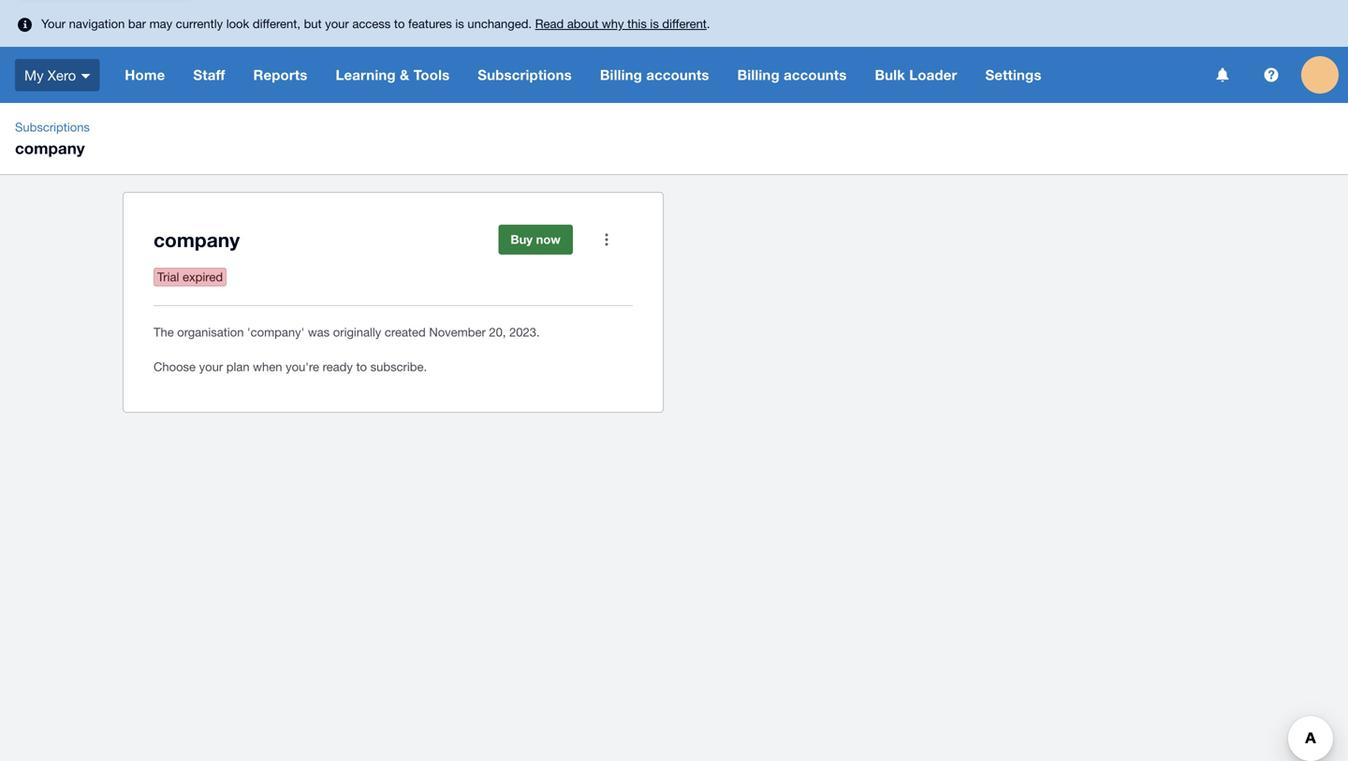 Task type: describe. For each thing, give the bounding box(es) containing it.
plan
[[226, 360, 250, 374]]

originally
[[333, 325, 381, 340]]

organisation
[[177, 325, 244, 340]]

your navigation bar may currently look different, but your access to features is unchanged. read about why this is different .
[[41, 16, 710, 31]]

learning & tools button
[[322, 47, 464, 103]]

2 accounts from the left
[[784, 66, 847, 83]]

more row options image
[[588, 221, 626, 258]]

1 billing accounts from the left
[[600, 66, 710, 83]]

november
[[429, 325, 486, 340]]

unchanged.
[[468, 16, 532, 31]]

0 vertical spatial to
[[394, 16, 405, 31]]

learning & tools
[[336, 66, 450, 83]]

0 vertical spatial your
[[325, 16, 349, 31]]

bulk
[[875, 66, 906, 83]]

2 billing accounts link from the left
[[724, 47, 861, 103]]

trial
[[157, 270, 179, 284]]

my
[[24, 67, 44, 83]]

your
[[41, 16, 66, 31]]

loader
[[910, 66, 958, 83]]

ready
[[323, 360, 353, 374]]

my xero
[[24, 67, 76, 83]]

0 horizontal spatial your
[[199, 360, 223, 374]]

look
[[226, 16, 249, 31]]

0 horizontal spatial to
[[356, 360, 367, 374]]

20,
[[489, 325, 506, 340]]

1 billing from the left
[[600, 66, 642, 83]]

the organisation 'company' was originally created november 20, 2023 .
[[154, 325, 540, 340]]

reports
[[253, 66, 308, 83]]

settings
[[986, 66, 1042, 83]]

0 horizontal spatial subscriptions link
[[7, 118, 97, 137]]

banner containing home
[[0, 0, 1349, 103]]

buy now
[[511, 232, 561, 247]]

created
[[385, 325, 426, 340]]

bulk loader
[[875, 66, 958, 83]]

subscriptions for subscriptions company
[[15, 120, 90, 134]]

1 horizontal spatial subscriptions link
[[464, 47, 586, 103]]

subscriptions company
[[15, 120, 90, 157]]

'company'
[[247, 325, 305, 340]]

svg image
[[1265, 68, 1279, 82]]

my xero button
[[0, 47, 111, 103]]

0 horizontal spatial svg image
[[18, 18, 32, 32]]

learning
[[336, 66, 396, 83]]

read
[[535, 16, 564, 31]]

xero
[[48, 67, 76, 83]]



Task type: vqa. For each thing, say whether or not it's contained in the screenshot.
any to the left
no



Task type: locate. For each thing, give the bounding box(es) containing it.
billing
[[600, 66, 642, 83], [738, 66, 780, 83]]

company down my xero at the left of the page
[[15, 139, 85, 157]]

svg image
[[18, 18, 32, 32], [1217, 68, 1229, 82], [81, 74, 90, 78]]

2 horizontal spatial svg image
[[1217, 68, 1229, 82]]

1 accounts from the left
[[647, 66, 710, 83]]

different
[[663, 16, 707, 31]]

1 horizontal spatial svg image
[[81, 74, 90, 78]]

0 vertical spatial subscriptions link
[[464, 47, 586, 103]]

navigation
[[69, 16, 125, 31]]

accounts left "bulk" at the top right of page
[[784, 66, 847, 83]]

now
[[536, 232, 561, 247]]

currently
[[176, 16, 223, 31]]

accounts
[[647, 66, 710, 83], [784, 66, 847, 83]]

1 horizontal spatial your
[[325, 16, 349, 31]]

0 horizontal spatial subscriptions
[[15, 120, 90, 134]]

subscriptions
[[478, 66, 572, 83], [15, 120, 90, 134]]

2 billing accounts from the left
[[738, 66, 847, 83]]

banner
[[0, 0, 1349, 103]]

read about why this is different link
[[535, 9, 707, 38]]

but
[[304, 16, 322, 31]]

trial expired
[[157, 270, 223, 284]]

expired
[[183, 270, 223, 284]]

0 horizontal spatial billing accounts
[[600, 66, 710, 83]]

is right features
[[456, 16, 464, 31]]

tools
[[414, 66, 450, 83]]

svg image inside my xero popup button
[[81, 74, 90, 78]]

staff
[[193, 66, 225, 83]]

to right ready
[[356, 360, 367, 374]]

1 horizontal spatial billing accounts
[[738, 66, 847, 83]]

0 horizontal spatial company
[[15, 139, 85, 157]]

&
[[400, 66, 410, 83]]

1 vertical spatial .
[[537, 325, 540, 340]]

billing accounts
[[600, 66, 710, 83], [738, 66, 847, 83]]

company up expired
[[154, 228, 240, 251]]

bulk loader link
[[861, 47, 972, 103]]

1 billing accounts link from the left
[[586, 47, 724, 103]]

about
[[567, 16, 599, 31]]

1 horizontal spatial is
[[650, 16, 659, 31]]

buy now link
[[499, 225, 573, 255]]

subscriptions for subscriptions
[[478, 66, 572, 83]]

choose
[[154, 360, 196, 374]]

0 vertical spatial company
[[15, 139, 85, 157]]

1 horizontal spatial accounts
[[784, 66, 847, 83]]

home
[[125, 66, 165, 83]]

features
[[408, 16, 452, 31]]

to
[[394, 16, 405, 31], [356, 360, 367, 374]]

2023
[[510, 325, 537, 340]]

subscriptions down my xero at the left of the page
[[15, 120, 90, 134]]

svg image left svg image at the right of page
[[1217, 68, 1229, 82]]

1 horizontal spatial billing
[[738, 66, 780, 83]]

your right but
[[325, 16, 349, 31]]

. right this on the left top of the page
[[707, 16, 710, 31]]

1 horizontal spatial to
[[394, 16, 405, 31]]

to right access
[[394, 16, 405, 31]]

subscriptions link
[[464, 47, 586, 103], [7, 118, 97, 137]]

0 horizontal spatial .
[[537, 325, 540, 340]]

0 vertical spatial .
[[707, 16, 710, 31]]

1 horizontal spatial company
[[154, 228, 240, 251]]

0 vertical spatial subscriptions
[[478, 66, 572, 83]]

company inside the subscriptions company
[[15, 139, 85, 157]]

2 is from the left
[[650, 16, 659, 31]]

. right 20,
[[537, 325, 540, 340]]

home link
[[111, 47, 179, 103]]

bar
[[128, 16, 146, 31]]

subscriptions down read
[[478, 66, 572, 83]]

1 vertical spatial to
[[356, 360, 367, 374]]

is right this on the left top of the page
[[650, 16, 659, 31]]

0 horizontal spatial is
[[456, 16, 464, 31]]

1 vertical spatial your
[[199, 360, 223, 374]]

subscribe.
[[371, 360, 427, 374]]

0 horizontal spatial billing
[[600, 66, 642, 83]]

company
[[15, 139, 85, 157], [154, 228, 240, 251]]

subscriptions link down my xero at the left of the page
[[7, 118, 97, 137]]

1 is from the left
[[456, 16, 464, 31]]

when
[[253, 360, 282, 374]]

staff link
[[179, 47, 239, 103]]

subscriptions link down read
[[464, 47, 586, 103]]

reports link
[[239, 47, 322, 103]]

your
[[325, 16, 349, 31], [199, 360, 223, 374]]

1 horizontal spatial .
[[707, 16, 710, 31]]

svg image right xero
[[81, 74, 90, 78]]

buy
[[511, 232, 533, 247]]

choose your plan when you're ready to subscribe.
[[154, 360, 427, 374]]

the
[[154, 325, 174, 340]]

0 horizontal spatial accounts
[[647, 66, 710, 83]]

may
[[149, 16, 172, 31]]

was
[[308, 325, 330, 340]]

billing accounts link
[[586, 47, 724, 103], [724, 47, 861, 103]]

.
[[707, 16, 710, 31], [537, 325, 540, 340]]

1 horizontal spatial subscriptions
[[478, 66, 572, 83]]

your left plan
[[199, 360, 223, 374]]

different,
[[253, 16, 301, 31]]

1 vertical spatial subscriptions link
[[7, 118, 97, 137]]

access
[[352, 16, 391, 31]]

settings button
[[972, 47, 1056, 103]]

1 vertical spatial company
[[154, 228, 240, 251]]

why
[[602, 16, 624, 31]]

is
[[456, 16, 464, 31], [650, 16, 659, 31]]

2 billing from the left
[[738, 66, 780, 83]]

1 vertical spatial subscriptions
[[15, 120, 90, 134]]

you're
[[286, 360, 319, 374]]

accounts down different
[[647, 66, 710, 83]]

this
[[628, 16, 647, 31]]

svg image left your
[[18, 18, 32, 32]]



